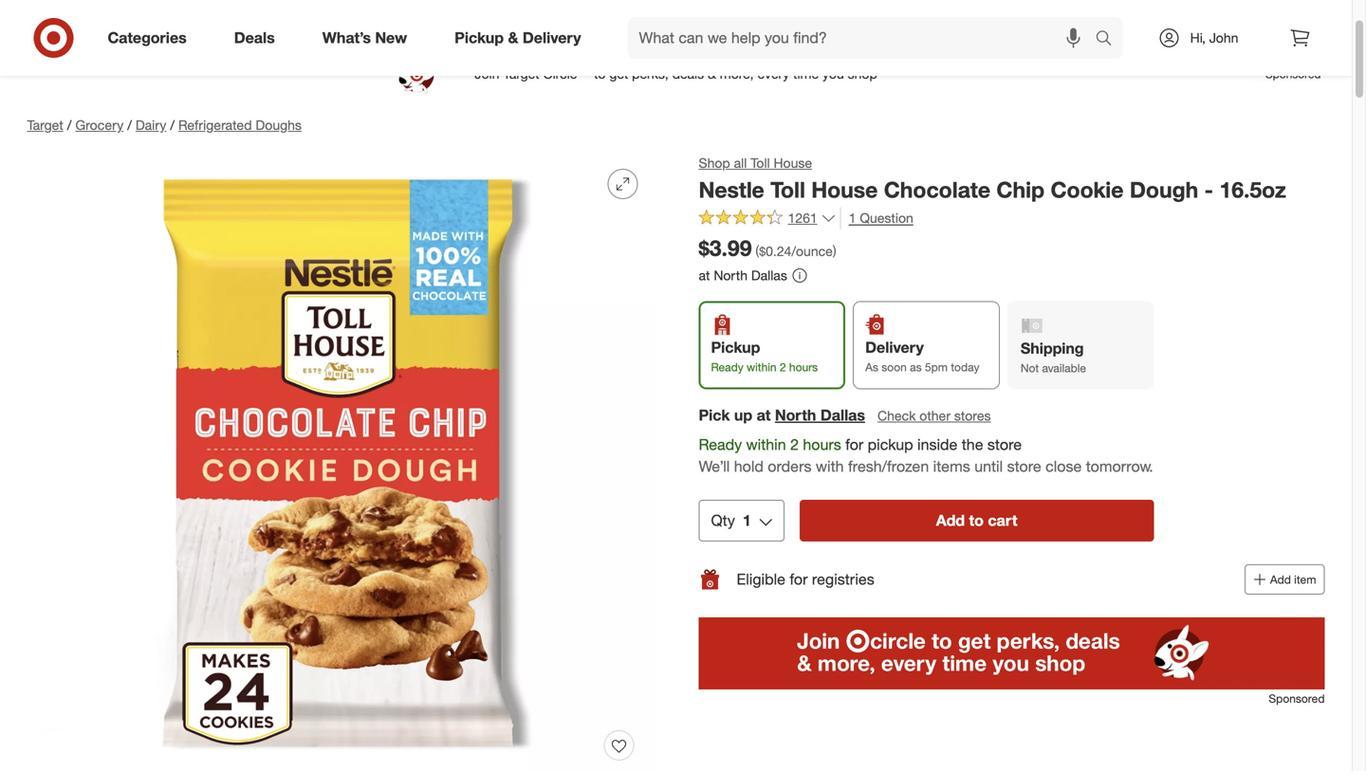 Task type: locate. For each thing, give the bounding box(es) containing it.
/
[[67, 117, 72, 133], [127, 117, 132, 133], [170, 117, 175, 133]]

1 vertical spatial 1
[[743, 512, 751, 530]]

by
[[869, 5, 883, 22]]

0 horizontal spatial at
[[699, 267, 710, 284]]

refrigerated
[[178, 117, 252, 133]]

1261 link
[[699, 208, 837, 231]]

for left pickup
[[846, 436, 864, 454]]

fresh/frozen
[[848, 457, 929, 476]]

1 horizontal spatial delivery
[[866, 338, 924, 357]]

at
[[713, 5, 725, 22], [699, 267, 710, 284], [757, 406, 771, 425]]

up
[[735, 406, 753, 425]]

0 vertical spatial delivery
[[523, 29, 581, 47]]

$3.99 ( $0.24 /ounce )
[[699, 235, 837, 262]]

hi, john
[[1191, 29, 1239, 46]]

shop
[[699, 155, 731, 171]]

hours
[[790, 360, 818, 374], [803, 436, 842, 454]]

1 vertical spatial dallas
[[821, 406, 866, 425]]

delivery inside the delivery as soon as 5pm today
[[866, 338, 924, 357]]

1 horizontal spatial /
[[127, 117, 132, 133]]

2 vertical spatial at
[[757, 406, 771, 425]]

with
[[816, 457, 844, 476]]

toll
[[751, 155, 770, 171], [771, 177, 806, 203]]

0 vertical spatial for
[[846, 436, 864, 454]]

at right 12/20
[[713, 5, 725, 22]]

pickup
[[455, 29, 504, 47], [711, 338, 761, 357]]

1261
[[788, 210, 818, 227]]

0 vertical spatial 1
[[849, 210, 856, 227]]

store up until
[[988, 436, 1022, 454]]

1 vertical spatial pickup
[[711, 338, 761, 357]]

0 horizontal spatial add
[[937, 512, 965, 530]]

hours up north dallas button
[[790, 360, 818, 374]]

1 horizontal spatial to
[[970, 512, 984, 530]]

close
[[1046, 457, 1082, 476]]

hours inside ready within 2 hours for pickup inside the store we'll hold orders with fresh/frozen items until store close tomorrow.
[[803, 436, 842, 454]]

house
[[774, 155, 812, 171], [812, 177, 878, 203]]

1
[[849, 210, 856, 227], [743, 512, 751, 530]]

1 vertical spatial within
[[746, 436, 786, 454]]

1 vertical spatial add
[[1271, 573, 1292, 587]]

2 up pick up at north dallas
[[780, 360, 786, 374]]

1 vertical spatial north
[[775, 406, 817, 425]]

eligible for registries
[[737, 571, 875, 589]]

1 horizontal spatial pickup
[[711, 338, 761, 357]]

delivery right '&'
[[523, 29, 581, 47]]

ready up pick
[[711, 360, 744, 374]]

0 vertical spatial pickup
[[455, 29, 504, 47]]

2
[[780, 360, 786, 374], [791, 436, 799, 454]]

store right until
[[1008, 457, 1042, 476]]

house right all
[[774, 155, 812, 171]]

get
[[812, 5, 831, 22]]

1 horizontal spatial toll
[[771, 177, 806, 203]]

1 right qty
[[743, 512, 751, 530]]

add item
[[1271, 573, 1317, 587]]

target
[[27, 117, 63, 133]]

0 vertical spatial north
[[714, 267, 748, 284]]

check other stores button
[[877, 406, 992, 427]]

0 vertical spatial ready
[[711, 360, 744, 374]]

deals
[[234, 29, 275, 47]]

2 / from the left
[[127, 117, 132, 133]]

them
[[835, 5, 865, 22]]

within up up
[[747, 360, 777, 374]]

within up hold
[[746, 436, 786, 454]]

0 horizontal spatial north
[[714, 267, 748, 284]]

2 up orders
[[791, 436, 799, 454]]

house up "1 question" link
[[812, 177, 878, 203]]

for right eligible
[[790, 571, 808, 589]]

1 vertical spatial hours
[[803, 436, 842, 454]]

ready inside ready within 2 hours for pickup inside the store we'll hold orders with fresh/frozen items until store close tomorrow.
[[699, 436, 742, 454]]

target / grocery / dairy / refrigerated doughs
[[27, 117, 302, 133]]

0 vertical spatial dallas
[[752, 267, 788, 284]]

0 vertical spatial within
[[747, 360, 777, 374]]

pickup for ready
[[711, 338, 761, 357]]

for
[[846, 436, 864, 454], [790, 571, 808, 589]]

john
[[1210, 29, 1239, 46]]

items
[[934, 457, 971, 476]]

1 horizontal spatial north
[[775, 406, 817, 425]]

as
[[910, 360, 922, 374]]

1 vertical spatial delivery
[[866, 338, 924, 357]]

today
[[951, 360, 980, 374]]

1 question link
[[841, 208, 914, 229]]

hours up with
[[803, 436, 842, 454]]

add left cart
[[937, 512, 965, 530]]

/ right target link
[[67, 117, 72, 133]]

pickup up up
[[711, 338, 761, 357]]

advertisement region
[[12, 51, 1341, 97], [699, 618, 1325, 690]]

add left item
[[1271, 573, 1292, 587]]

at right up
[[757, 406, 771, 425]]

check other stores
[[878, 408, 991, 424]]

ready inside pickup ready within 2 hours
[[711, 360, 744, 374]]

1 vertical spatial for
[[790, 571, 808, 589]]

/ right dairy link
[[170, 117, 175, 133]]

0 vertical spatial at
[[713, 5, 725, 22]]

0 horizontal spatial 1
[[743, 512, 751, 530]]

toll up 1261
[[771, 177, 806, 203]]

0 horizontal spatial 2
[[780, 360, 786, 374]]

2 horizontal spatial at
[[757, 406, 771, 425]]

5pm
[[925, 360, 948, 374]]

add to cart button
[[800, 500, 1155, 542]]

0 horizontal spatial delivery
[[523, 29, 581, 47]]

at down '$3.99'
[[699, 267, 710, 284]]

for inside ready within 2 hours for pickup inside the store we'll hold orders with fresh/frozen items until store close tomorrow.
[[846, 436, 864, 454]]

registries
[[812, 571, 875, 589]]

north up orders
[[775, 406, 817, 425]]

1 vertical spatial ready
[[699, 436, 742, 454]]

dallas up with
[[821, 406, 866, 425]]

0 horizontal spatial toll
[[751, 155, 770, 171]]

within
[[747, 360, 777, 374], [746, 436, 786, 454]]

store
[[988, 436, 1022, 454], [1008, 457, 1042, 476]]

1 horizontal spatial at
[[713, 5, 725, 22]]

1 vertical spatial at
[[699, 267, 710, 284]]

what's new link
[[306, 17, 431, 59]]

0 horizontal spatial /
[[67, 117, 72, 133]]

delivery up the soon
[[866, 338, 924, 357]]

/ounce
[[792, 243, 833, 260]]

0 vertical spatial add
[[937, 512, 965, 530]]

to left cart
[[970, 512, 984, 530]]

1 left question
[[849, 210, 856, 227]]

1 vertical spatial 2
[[791, 436, 799, 454]]

(
[[756, 243, 759, 260]]

toll right all
[[751, 155, 770, 171]]

What can we help you find? suggestions appear below search field
[[628, 17, 1100, 59]]

dallas down "$0.24"
[[752, 267, 788, 284]]

north down '$3.99'
[[714, 267, 748, 284]]

pickup left '&'
[[455, 29, 504, 47]]

check
[[878, 408, 916, 424]]

pickup
[[868, 436, 914, 454]]

2 inside pickup ready within 2 hours
[[780, 360, 786, 374]]

until
[[975, 457, 1003, 476]]

1 horizontal spatial for
[[846, 436, 864, 454]]

1 horizontal spatial add
[[1271, 573, 1292, 587]]

to inside button
[[970, 512, 984, 530]]

1 / from the left
[[67, 117, 72, 133]]

add inside 'add item' button
[[1271, 573, 1292, 587]]

pickup inside pickup ready within 2 hours
[[711, 338, 761, 357]]

1 vertical spatial to
[[970, 512, 984, 530]]

dallas
[[752, 267, 788, 284], [821, 406, 866, 425]]

refrigerated doughs link
[[178, 117, 302, 133]]

0 horizontal spatial pickup
[[455, 29, 504, 47]]

ready up we'll
[[699, 436, 742, 454]]

0 vertical spatial 2
[[780, 360, 786, 374]]

0 vertical spatial to
[[797, 5, 809, 22]]

pick
[[699, 406, 730, 425]]

1 horizontal spatial 1
[[849, 210, 856, 227]]

add inside add to cart button
[[937, 512, 965, 530]]

ready
[[711, 360, 744, 374], [699, 436, 742, 454]]

cookie
[[1051, 177, 1124, 203]]

1 vertical spatial advertisement region
[[699, 618, 1325, 690]]

to
[[797, 5, 809, 22], [970, 512, 984, 530]]

-
[[1205, 177, 1214, 203]]

0 vertical spatial toll
[[751, 155, 770, 171]]

other
[[920, 408, 951, 424]]

0 vertical spatial store
[[988, 436, 1022, 454]]

2 horizontal spatial /
[[170, 117, 175, 133]]

to left get
[[797, 5, 809, 22]]

north
[[714, 267, 748, 284], [775, 406, 817, 425]]

/ left dairy
[[127, 117, 132, 133]]

1 horizontal spatial 2
[[791, 436, 799, 454]]

categories link
[[92, 17, 210, 59]]

eligible
[[737, 571, 786, 589]]

add for add item
[[1271, 573, 1292, 587]]

0 vertical spatial hours
[[790, 360, 818, 374]]



Task type: vqa. For each thing, say whether or not it's contained in the screenshot.
baby
no



Task type: describe. For each thing, give the bounding box(es) containing it.
we'll
[[699, 457, 730, 476]]

delivery as soon as 5pm today
[[866, 338, 980, 374]]

dairy link
[[136, 117, 166, 133]]

search
[[1087, 30, 1133, 49]]

soon
[[882, 360, 907, 374]]

question
[[860, 210, 914, 227]]

0 horizontal spatial dallas
[[752, 267, 788, 284]]

cst
[[767, 5, 793, 22]]

pickup for &
[[455, 29, 504, 47]]

12/20
[[674, 5, 709, 22]]

0 vertical spatial advertisement region
[[12, 51, 1341, 97]]

3 / from the left
[[170, 117, 175, 133]]

wednesday, 12/20 at 12pm cst to get them by christmas eve.
[[596, 5, 976, 22]]

grocery link
[[75, 117, 124, 133]]

within inside ready within 2 hours for pickup inside the store we'll hold orders with fresh/frozen items until store close tomorrow.
[[746, 436, 786, 454]]

dairy
[[136, 117, 166, 133]]

0 horizontal spatial for
[[790, 571, 808, 589]]

sponsored
[[1269, 692, 1325, 706]]

)
[[833, 243, 837, 260]]

what's new
[[322, 29, 407, 47]]

christmas
[[887, 5, 948, 22]]

at for up
[[757, 406, 771, 425]]

search button
[[1087, 17, 1133, 63]]

2 inside ready within 2 hours for pickup inside the store we'll hold orders with fresh/frozen items until store close tomorrow.
[[791, 436, 799, 454]]

dough
[[1130, 177, 1199, 203]]

north dallas button
[[775, 405, 866, 426]]

ready within 2 hours for pickup inside the store we'll hold orders with fresh/frozen items until store close tomorrow.
[[699, 436, 1154, 476]]

eve.
[[951, 5, 976, 22]]

chocolate
[[884, 177, 991, 203]]

add for add to cart
[[937, 512, 965, 530]]

the
[[962, 436, 984, 454]]

0 vertical spatial house
[[774, 155, 812, 171]]

at north dallas
[[699, 267, 788, 284]]

qty
[[711, 512, 735, 530]]

qty 1
[[711, 512, 751, 530]]

chip
[[997, 177, 1045, 203]]

16.5oz
[[1220, 177, 1287, 203]]

nestle
[[699, 177, 765, 203]]

at for 12/20
[[713, 5, 725, 22]]

hi,
[[1191, 29, 1206, 46]]

all
[[734, 155, 747, 171]]

pickup & delivery link
[[439, 17, 605, 59]]

what's
[[322, 29, 371, 47]]

pickup & delivery
[[455, 29, 581, 47]]

inside
[[918, 436, 958, 454]]

add item button
[[1245, 565, 1325, 595]]

categories
[[108, 29, 187, 47]]

pick up at north dallas
[[699, 406, 866, 425]]

deals link
[[218, 17, 299, 59]]

item
[[1295, 573, 1317, 587]]

1 horizontal spatial dallas
[[821, 406, 866, 425]]

add to cart
[[937, 512, 1018, 530]]

nestle toll house chocolate chip cookie dough - 16.5oz, 1 of 11 image
[[27, 154, 653, 772]]

stores
[[955, 408, 991, 424]]

tomorrow.
[[1086, 457, 1154, 476]]

shipping
[[1021, 339, 1084, 358]]

$0.24
[[759, 243, 792, 260]]

within inside pickup ready within 2 hours
[[747, 360, 777, 374]]

pickup ready within 2 hours
[[711, 338, 818, 374]]

cart
[[988, 512, 1018, 530]]

wednesday,
[[596, 5, 671, 22]]

&
[[508, 29, 519, 47]]

as
[[866, 360, 879, 374]]

hold
[[734, 457, 764, 476]]

12pm
[[729, 5, 763, 22]]

1 vertical spatial house
[[812, 177, 878, 203]]

doughs
[[256, 117, 302, 133]]

new
[[375, 29, 407, 47]]

shop all toll house nestle toll house chocolate chip cookie dough - 16.5oz
[[699, 155, 1287, 203]]

1 question
[[849, 210, 914, 227]]

available
[[1043, 361, 1087, 375]]

orders
[[768, 457, 812, 476]]

1 vertical spatial toll
[[771, 177, 806, 203]]

shipping not available
[[1021, 339, 1087, 375]]

target link
[[27, 117, 63, 133]]

$3.99
[[699, 235, 752, 262]]

hours inside pickup ready within 2 hours
[[790, 360, 818, 374]]

not
[[1021, 361, 1039, 375]]

grocery
[[75, 117, 124, 133]]

1 vertical spatial store
[[1008, 457, 1042, 476]]

0 horizontal spatial to
[[797, 5, 809, 22]]



